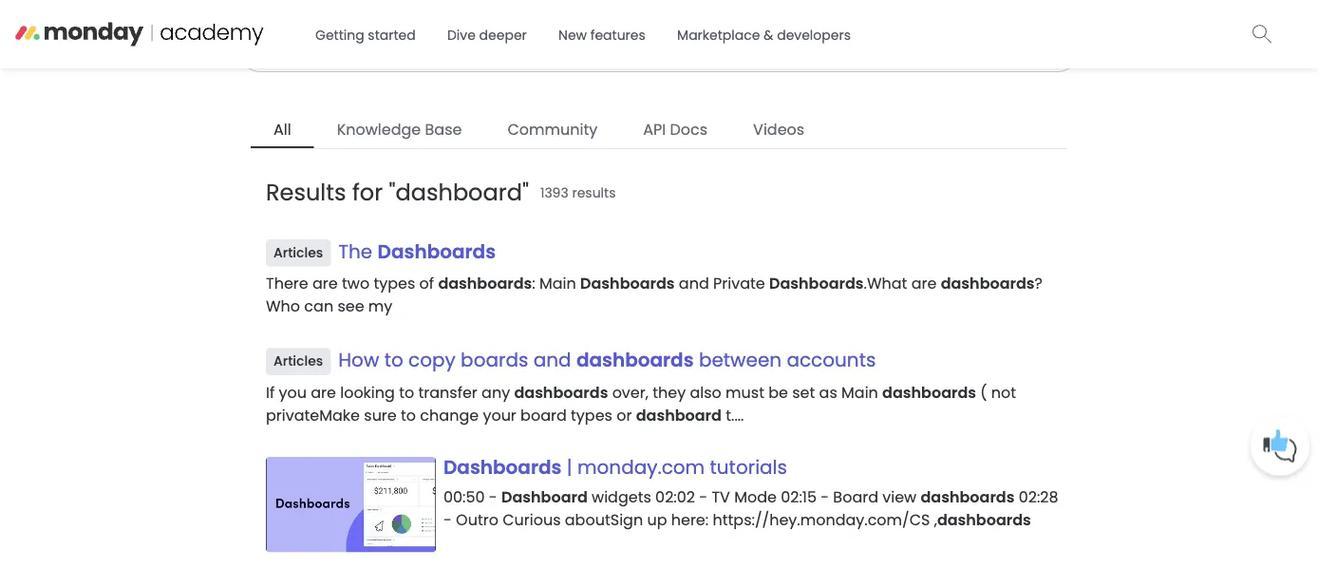 Task type: describe. For each thing, give the bounding box(es) containing it.
must
[[726, 381, 765, 403]]

tutorials
[[710, 454, 788, 480]]

getting started link
[[304, 19, 427, 52]]

1393 results
[[541, 184, 616, 202]]

&
[[764, 26, 774, 45]]

0 vertical spatial dashboard
[[396, 176, 523, 208]]

https://hey.monday.com/cs
[[713, 509, 931, 530]]

dashboards up 00:50
[[444, 454, 562, 480]]

monday.com
[[578, 454, 705, 480]]

dashboard
[[502, 486, 588, 507]]

community
[[508, 118, 598, 140]]

( not privatemake sure to change your board types or
[[266, 381, 1017, 426]]

can
[[304, 295, 334, 317]]

:
[[532, 273, 536, 294]]

change
[[420, 404, 479, 426]]

02:28
[[1019, 486, 1059, 507]]

0 vertical spatial types
[[374, 273, 416, 294]]

also
[[690, 381, 722, 403]]

dashboard t....
[[636, 404, 745, 426]]

0 vertical spatial to
[[385, 347, 404, 374]]

not
[[992, 381, 1017, 403]]

02:02
[[656, 486, 696, 507]]

mode
[[735, 486, 777, 507]]

set
[[793, 381, 816, 403]]

you
[[279, 381, 307, 403]]

the dashboards
[[339, 238, 496, 265]]

outro
[[456, 509, 499, 530]]

see
[[338, 295, 365, 317]]

articles for how to copy boards and
[[274, 352, 323, 371]]

who
[[266, 295, 300, 317]]

be
[[769, 381, 789, 403]]

00:50
[[444, 486, 485, 507]]

search logo image
[[1253, 24, 1273, 43]]

articles for the
[[274, 243, 323, 262]]

the
[[339, 238, 373, 265]]

1 horizontal spatial main
[[842, 381, 879, 403]]

dashboards | monday.com tutorials
[[444, 454, 788, 480]]

they
[[653, 381, 686, 403]]

here:
[[672, 509, 709, 530]]

? who can see my
[[266, 273, 1043, 317]]

dive deeper link
[[436, 19, 539, 52]]

transfer
[[419, 381, 478, 403]]

deeper
[[479, 26, 527, 45]]

board
[[521, 404, 567, 426]]

sure
[[364, 404, 397, 426]]

,
[[935, 509, 938, 530]]

.what
[[864, 273, 908, 294]]

dashboards up how to copy boards and dashboards between accounts
[[581, 273, 675, 294]]

knowledge base
[[337, 118, 462, 140]]

copy
[[409, 347, 456, 374]]

widgets
[[592, 486, 652, 507]]

up
[[648, 509, 668, 530]]

marketplace
[[678, 26, 761, 45]]

1 horizontal spatial and
[[679, 273, 710, 294]]

if you are looking to transfer any dashboards over, they also must be set as main dashboards
[[266, 381, 977, 403]]

dashboards up of
[[378, 238, 496, 265]]

- up https://hey.monday.com/cs
[[821, 486, 830, 507]]

getting started
[[315, 26, 416, 45]]

view
[[883, 486, 917, 507]]

there
[[266, 273, 309, 294]]



Task type: vqa. For each thing, say whether or not it's contained in the screenshot.
How to copy boards and's "Articles"
yes



Task type: locate. For each thing, give the bounding box(es) containing it.
1 horizontal spatial types
[[571, 404, 613, 426]]

1 vertical spatial articles
[[274, 352, 323, 371]]

"
[[389, 176, 396, 208], [523, 176, 529, 208]]

articles up you in the bottom of the page
[[274, 352, 323, 371]]

any
[[482, 381, 510, 403]]

1 articles from the top
[[274, 243, 323, 262]]

started
[[368, 26, 416, 45]]

aboutsign
[[565, 509, 643, 530]]

main right :
[[540, 273, 577, 294]]

new features
[[559, 26, 646, 45]]

main right the as
[[842, 381, 879, 403]]

my
[[369, 295, 393, 317]]

dive
[[448, 26, 476, 45]]

knowledge
[[337, 118, 421, 140]]

0 horizontal spatial dashboard
[[396, 176, 523, 208]]

developers
[[777, 26, 851, 45]]

dashboard down base
[[396, 176, 523, 208]]

for
[[352, 176, 383, 208]]

0 vertical spatial articles
[[274, 243, 323, 262]]

2 vertical spatial to
[[401, 404, 416, 426]]

between
[[699, 347, 782, 374]]

types inside ( not privatemake sure to change your board types or
[[571, 404, 613, 426]]

results for " dashboard "
[[266, 176, 529, 208]]

types up my
[[374, 273, 416, 294]]

as
[[820, 381, 838, 403]]

|
[[567, 454, 573, 480]]

2 " from the left
[[523, 176, 529, 208]]

getting
[[315, 26, 365, 45]]

00:50 - dashboard widgets 02:02 - tv mode 02:15 - board view dashboards
[[444, 486, 1015, 507]]

0 horizontal spatial "
[[389, 176, 396, 208]]

videos
[[754, 118, 805, 140]]

and up 'board'
[[534, 347, 572, 374]]

featured thumbnail image
[[266, 457, 436, 553]]

tv
[[712, 486, 731, 507]]

are
[[313, 273, 338, 294], [912, 273, 937, 294], [311, 381, 336, 403]]

to
[[385, 347, 404, 374], [399, 381, 415, 403], [401, 404, 416, 426]]

articles
[[274, 243, 323, 262], [274, 352, 323, 371]]

private
[[714, 273, 766, 294]]

dashboard down they
[[636, 404, 722, 426]]

api
[[644, 118, 666, 140]]

results
[[266, 176, 346, 208]]

dashboards right "private" at the right of the page
[[770, 273, 864, 294]]

looking
[[340, 381, 395, 403]]

1 vertical spatial and
[[534, 347, 572, 374]]

privatemake
[[266, 404, 360, 426]]

features
[[591, 26, 646, 45]]

t....
[[726, 404, 745, 426]]

- inside 02:28 - outro curious aboutsign up here: https://hey.monday.com/cs ,
[[444, 509, 452, 530]]

1 vertical spatial to
[[399, 381, 415, 403]]

(
[[981, 381, 988, 403]]

2 articles from the top
[[274, 352, 323, 371]]

base
[[425, 118, 462, 140]]

of
[[420, 273, 434, 294]]

dive deeper
[[448, 26, 527, 45]]

dashboards
[[438, 273, 532, 294], [941, 273, 1035, 294], [577, 347, 694, 374], [515, 381, 609, 403], [883, 381, 977, 403], [921, 486, 1015, 507], [938, 509, 1032, 530]]

0 horizontal spatial types
[[374, 273, 416, 294]]

docs
[[670, 118, 708, 140]]

if
[[266, 381, 275, 403]]

are up privatemake
[[311, 381, 336, 403]]

- down 00:50
[[444, 509, 452, 530]]

and
[[679, 273, 710, 294], [534, 347, 572, 374]]

or
[[617, 404, 632, 426]]

" left 1393
[[523, 176, 529, 208]]

curious
[[503, 509, 561, 530]]

how to copy boards and dashboards between accounts
[[339, 347, 876, 374]]

?
[[1035, 273, 1043, 294]]

types left the or
[[571, 404, 613, 426]]

there are two types of dashboards : main dashboards and private dashboards .what are dashboards
[[266, 273, 1035, 294]]

to for sure
[[401, 404, 416, 426]]

" right for
[[389, 176, 396, 208]]

board
[[834, 486, 879, 507]]

1393
[[541, 184, 569, 202]]

0 horizontal spatial main
[[540, 273, 577, 294]]

- up outro
[[489, 486, 498, 507]]

to right looking
[[399, 381, 415, 403]]

0 vertical spatial main
[[540, 273, 577, 294]]

your
[[483, 404, 517, 426]]

accounts
[[787, 347, 876, 374]]

1 vertical spatial types
[[571, 404, 613, 426]]

results
[[572, 184, 616, 202]]

two
[[342, 273, 370, 294]]

02:15
[[781, 486, 817, 507]]

how
[[339, 347, 379, 374]]

1 vertical spatial main
[[842, 381, 879, 403]]

new
[[559, 26, 587, 45]]

to inside ( not privatemake sure to change your board types or
[[401, 404, 416, 426]]

dashboards
[[378, 238, 496, 265], [581, 273, 675, 294], [770, 273, 864, 294], [444, 454, 562, 480]]

to right how
[[385, 347, 404, 374]]

1 " from the left
[[389, 176, 396, 208]]

and left "private" at the right of the page
[[679, 273, 710, 294]]

1 vertical spatial dashboard
[[636, 404, 722, 426]]

-
[[489, 486, 498, 507], [700, 486, 708, 507], [821, 486, 830, 507], [444, 509, 452, 530]]

1 horizontal spatial "
[[523, 176, 529, 208]]

0 horizontal spatial and
[[534, 347, 572, 374]]

02:28 - outro curious aboutsign up here: https://hey.monday.com/cs ,
[[444, 486, 1059, 530]]

new features link
[[547, 19, 657, 52]]

marketplace & developers link
[[666, 19, 863, 52]]

0 vertical spatial and
[[679, 273, 710, 294]]

- left the tv
[[700, 486, 708, 507]]

dashboard
[[396, 176, 523, 208], [636, 404, 722, 426]]

academy logo image
[[14, 15, 282, 48]]

to for looking
[[399, 381, 415, 403]]

are right .what
[[912, 273, 937, 294]]

to right sure
[[401, 404, 416, 426]]

boards
[[461, 347, 529, 374]]

api docs
[[644, 118, 708, 140]]

all
[[274, 118, 291, 140]]

are up can
[[313, 273, 338, 294]]

articles up there
[[274, 243, 323, 262]]

1 horizontal spatial dashboard
[[636, 404, 722, 426]]

marketplace & developers
[[678, 26, 851, 45]]

over,
[[613, 381, 649, 403]]



